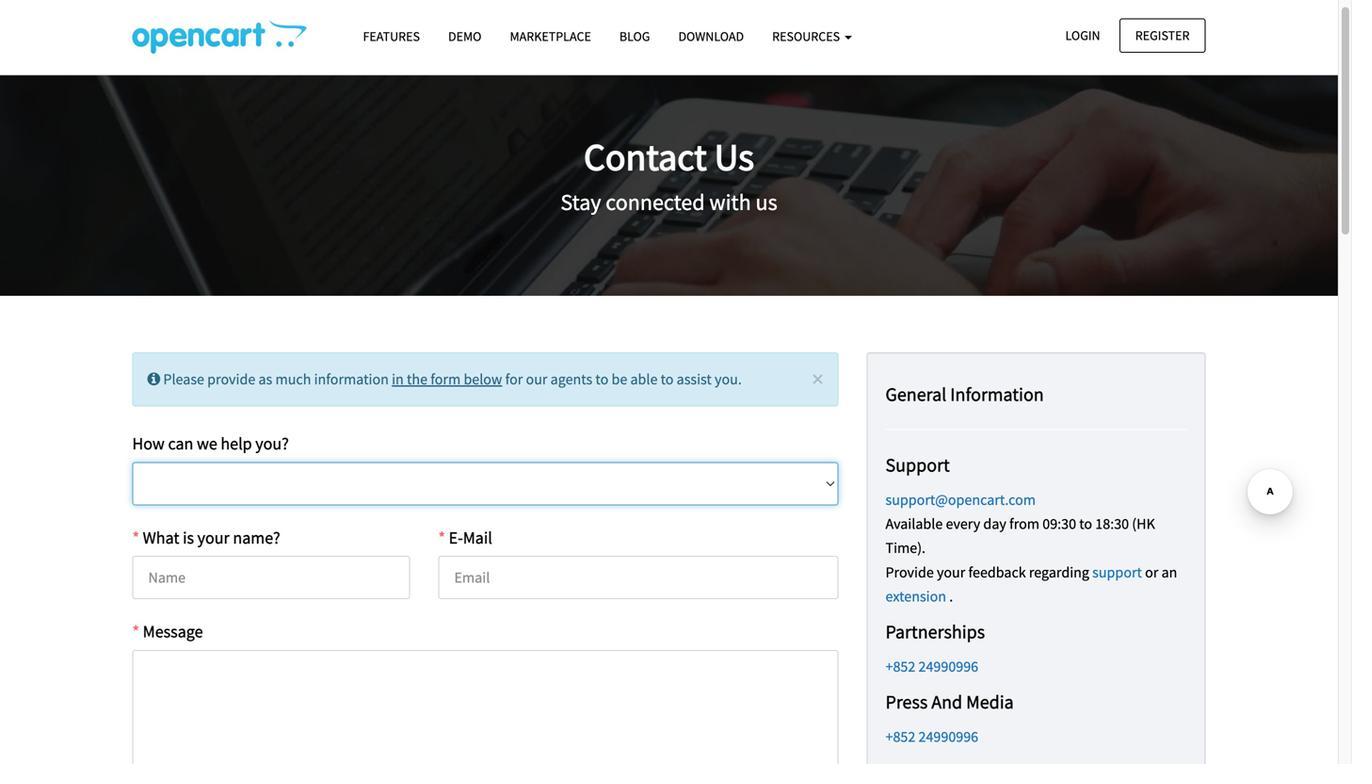 Task type: vqa. For each thing, say whether or not it's contained in the screenshot.
Text Field
no



Task type: describe. For each thing, give the bounding box(es) containing it.
an
[[1162, 563, 1178, 582]]

how can we help you?
[[132, 433, 289, 454]]

e-
[[449, 527, 463, 548]]

press
[[886, 690, 928, 714]]

agents
[[551, 370, 593, 389]]

1 +852 from the top
[[886, 657, 916, 676]]

us
[[715, 133, 755, 181]]

you.
[[715, 370, 742, 389]]

assist
[[677, 370, 712, 389]]

press and media
[[886, 690, 1014, 714]]

opencart - contact image
[[132, 20, 307, 54]]

general
[[886, 382, 947, 406]]

1 horizontal spatial to
[[661, 370, 674, 389]]

name?
[[233, 527, 280, 548]]

regarding
[[1030, 563, 1090, 582]]

contact
[[584, 133, 707, 181]]

24990996 for 1st +852 24990996 link from the bottom
[[919, 727, 979, 746]]

info circle image
[[147, 372, 160, 387]]

much
[[276, 370, 311, 389]]

or
[[1146, 563, 1159, 582]]

what is your name?
[[143, 527, 280, 548]]

(hk
[[1133, 514, 1156, 533]]

resources
[[773, 28, 843, 45]]

feedback
[[969, 563, 1027, 582]]

support@opencart.com available every day from 09:30 to 18:30 (hk time). provide your feedback regarding support or an extension .
[[886, 490, 1178, 606]]

18:30
[[1096, 514, 1130, 533]]

24990996 for second +852 24990996 link from the bottom of the page
[[919, 657, 979, 676]]

2 +852 from the top
[[886, 727, 916, 746]]

+852 24990996 for 1st +852 24990996 link from the bottom
[[886, 727, 979, 746]]

0 horizontal spatial to
[[596, 370, 609, 389]]

blog
[[620, 28, 650, 45]]

contact us stay connected with us
[[561, 133, 778, 216]]

support@opencart.com
[[886, 490, 1036, 509]]

and
[[932, 690, 963, 714]]

× button
[[813, 365, 824, 393]]

how
[[132, 433, 165, 454]]

information
[[951, 382, 1045, 406]]

you?
[[256, 433, 289, 454]]

message
[[143, 621, 203, 642]]

What is your name? text field
[[132, 556, 410, 599]]

blog link
[[606, 20, 665, 53]]

we
[[197, 433, 217, 454]]

to inside support@opencart.com available every day from 09:30 to 18:30 (hk time). provide your feedback regarding support or an extension .
[[1080, 514, 1093, 533]]

register
[[1136, 27, 1190, 44]]

support@opencart.com link
[[886, 490, 1036, 509]]

0 vertical spatial your
[[197, 527, 230, 548]]

is
[[183, 527, 194, 548]]

please
[[163, 370, 204, 389]]

be
[[612, 370, 628, 389]]

as
[[259, 370, 273, 389]]

2 +852 24990996 link from the top
[[886, 727, 979, 746]]

for
[[506, 370, 523, 389]]

×
[[813, 365, 824, 393]]

demo
[[448, 28, 482, 45]]

please provide as much information in the form below for our agents to be able to assist you.
[[160, 370, 742, 389]]



Task type: locate. For each thing, give the bounding box(es) containing it.
in
[[392, 370, 404, 389]]

register link
[[1120, 18, 1206, 53]]

your
[[197, 527, 230, 548], [937, 563, 966, 582]]

your inside support@opencart.com available every day from 09:30 to 18:30 (hk time). provide your feedback regarding support or an extension .
[[937, 563, 966, 582]]

extension link
[[886, 587, 947, 606]]

to
[[596, 370, 609, 389], [661, 370, 674, 389], [1080, 514, 1093, 533]]

1 24990996 from the top
[[919, 657, 979, 676]]

able
[[631, 370, 658, 389]]

+852 24990996 link
[[886, 657, 979, 676], [886, 727, 979, 746]]

0 vertical spatial +852 24990996
[[886, 657, 979, 676]]

1 vertical spatial +852 24990996 link
[[886, 727, 979, 746]]

0 vertical spatial 24990996
[[919, 657, 979, 676]]

to right able
[[661, 370, 674, 389]]

from
[[1010, 514, 1040, 533]]

+852 24990996 link down and
[[886, 727, 979, 746]]

provide
[[886, 563, 934, 582]]

+852 24990996 down partnerships
[[886, 657, 979, 676]]

features
[[363, 28, 420, 45]]

download link
[[665, 20, 759, 53]]

support link
[[1093, 563, 1143, 582]]

1 vertical spatial 24990996
[[919, 727, 979, 746]]

resources link
[[759, 20, 867, 53]]

e-mail
[[449, 527, 493, 548]]

1 vertical spatial +852
[[886, 727, 916, 746]]

demo link
[[434, 20, 496, 53]]

provide
[[207, 370, 256, 389]]

extension
[[886, 587, 947, 606]]

+852 24990996
[[886, 657, 979, 676], [886, 727, 979, 746]]

below
[[464, 370, 503, 389]]

every
[[946, 514, 981, 533]]

0 horizontal spatial your
[[197, 527, 230, 548]]

09:30
[[1043, 514, 1077, 533]]

24990996 down the press and media
[[919, 727, 979, 746]]

2 +852 24990996 from the top
[[886, 727, 979, 746]]

our
[[526, 370, 548, 389]]

stay
[[561, 188, 602, 216]]

2 horizontal spatial to
[[1080, 514, 1093, 533]]

download
[[679, 28, 744, 45]]

+852 up press
[[886, 657, 916, 676]]

+852 24990996 for second +852 24990996 link from the bottom of the page
[[886, 657, 979, 676]]

24990996
[[919, 657, 979, 676], [919, 727, 979, 746]]

day
[[984, 514, 1007, 533]]

0 vertical spatial +852 24990996 link
[[886, 657, 979, 676]]

+852 down press
[[886, 727, 916, 746]]

+852
[[886, 657, 916, 676], [886, 727, 916, 746]]

us
[[756, 188, 778, 216]]

form
[[431, 370, 461, 389]]

1 +852 24990996 link from the top
[[886, 657, 979, 676]]

support
[[1093, 563, 1143, 582]]

general information
[[886, 382, 1045, 406]]

help
[[221, 433, 252, 454]]

media
[[967, 690, 1014, 714]]

to right 09:30 on the bottom of the page
[[1080, 514, 1093, 533]]

connected
[[606, 188, 705, 216]]

the
[[407, 370, 428, 389]]

to left 'be'
[[596, 370, 609, 389]]

1 horizontal spatial your
[[937, 563, 966, 582]]

features link
[[349, 20, 434, 53]]

+852 24990996 link down partnerships
[[886, 657, 979, 676]]

your up .
[[937, 563, 966, 582]]

2 24990996 from the top
[[919, 727, 979, 746]]

mail
[[463, 527, 493, 548]]

marketplace link
[[496, 20, 606, 53]]

can
[[168, 433, 193, 454]]

1 vertical spatial +852 24990996
[[886, 727, 979, 746]]

available
[[886, 514, 943, 533]]

.
[[950, 587, 954, 606]]

login link
[[1050, 18, 1117, 53]]

E-Mail text field
[[439, 556, 839, 599]]

your right "is"
[[197, 527, 230, 548]]

information
[[314, 370, 389, 389]]

support
[[886, 453, 950, 477]]

Message text field
[[132, 650, 839, 764]]

0 vertical spatial +852
[[886, 657, 916, 676]]

1 +852 24990996 from the top
[[886, 657, 979, 676]]

login
[[1066, 27, 1101, 44]]

what
[[143, 527, 179, 548]]

marketplace
[[510, 28, 591, 45]]

partnerships
[[886, 620, 986, 643]]

24990996 up the press and media
[[919, 657, 979, 676]]

+852 24990996 down and
[[886, 727, 979, 746]]

with
[[710, 188, 752, 216]]

1 vertical spatial your
[[937, 563, 966, 582]]

time).
[[886, 539, 926, 557]]



